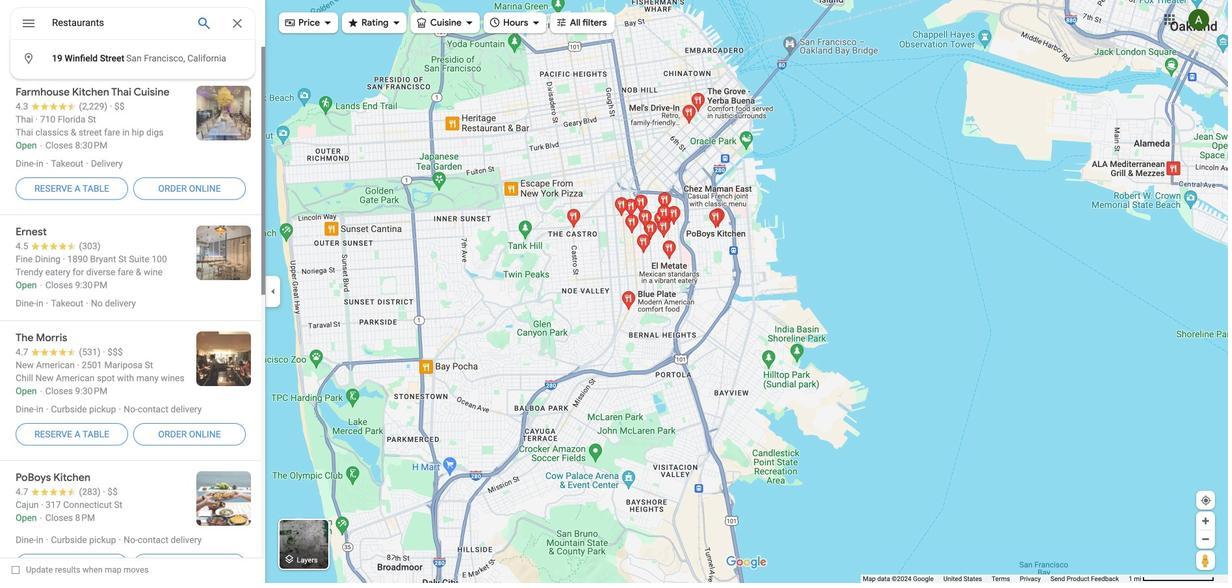 Task type: locate. For each thing, give the bounding box(es) containing it.
None field
[[52, 15, 186, 31]]

none field inside restaurants field
[[52, 15, 186, 31]]

zoom out image
[[1201, 535, 1211, 544]]

none search field inside google maps element
[[10, 8, 255, 79]]

none checkbox inside google maps element
[[12, 562, 149, 578]]

cell
[[10, 48, 247, 69]]

show your location image
[[1201, 495, 1213, 507]]

None search field
[[10, 8, 255, 79]]

google maps element
[[0, 0, 1229, 583]]

show street view coverage image
[[1197, 551, 1216, 570]]

collapse side panel image
[[266, 285, 280, 299]]

None checkbox
[[12, 562, 149, 578]]

learn more about legal disclosure regarding public reviews on google maps image
[[56, 55, 67, 67]]



Task type: describe. For each thing, give the bounding box(es) containing it.
cell inside google maps element
[[10, 48, 247, 69]]

google account: augustus odena  
(augustus@adept.ai) image
[[1189, 9, 1210, 30]]

Restaurants field
[[10, 8, 255, 43]]

results for restaurants feed
[[0, 46, 265, 583]]

zoom in image
[[1201, 516, 1211, 526]]



Task type: vqa. For each thing, say whether or not it's contained in the screenshot.
the topmost 4.8
no



